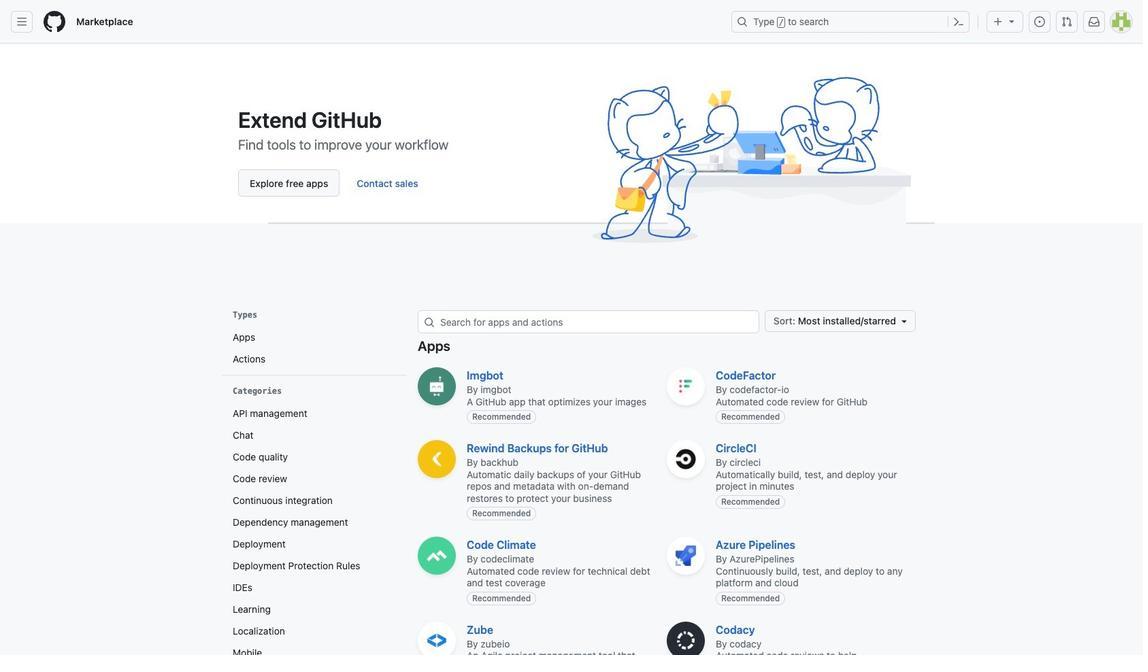 Task type: locate. For each thing, give the bounding box(es) containing it.
1 list from the top
[[227, 327, 402, 370]]

issue opened image
[[1035, 16, 1046, 27]]

command palette image
[[954, 16, 965, 27]]

1 vertical spatial triangle down image
[[899, 316, 910, 327]]

plus image
[[993, 16, 1004, 27]]

1 vertical spatial list
[[227, 403, 402, 656]]

1 horizontal spatial triangle down image
[[1007, 16, 1018, 27]]

0 vertical spatial list
[[227, 327, 402, 370]]

list
[[227, 327, 402, 370], [227, 403, 402, 656]]

search image
[[424, 317, 435, 328]]

notifications image
[[1089, 16, 1100, 27]]

triangle down image
[[1007, 16, 1018, 27], [899, 316, 910, 327]]

0 horizontal spatial triangle down image
[[899, 316, 910, 327]]

Search for apps and actions text field
[[440, 311, 759, 333]]



Task type: vqa. For each thing, say whether or not it's contained in the screenshot.
second Dark Tritanopia 'image' from left
no



Task type: describe. For each thing, give the bounding box(es) containing it.
2 list from the top
[[227, 403, 402, 656]]

0 vertical spatial triangle down image
[[1007, 16, 1018, 27]]

git pull request image
[[1062, 16, 1073, 27]]

homepage image
[[44, 11, 65, 33]]



